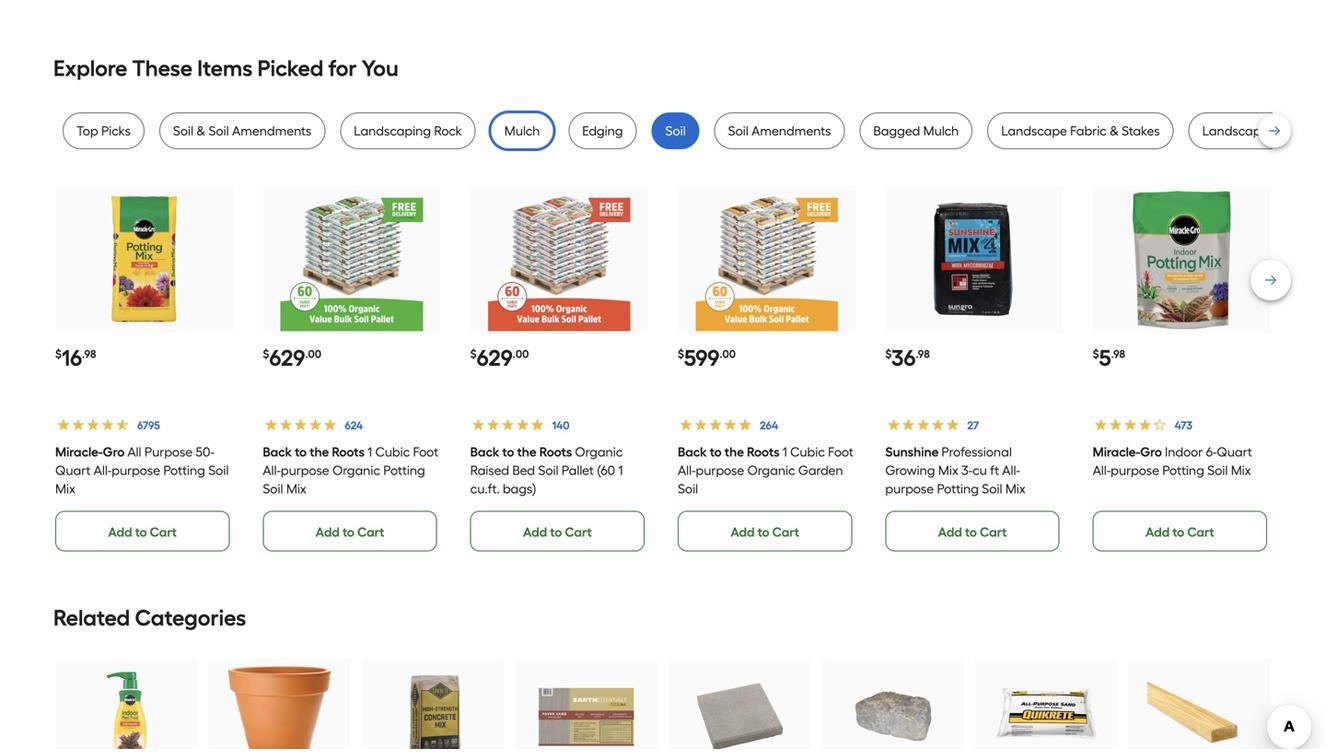 Task type: locate. For each thing, give the bounding box(es) containing it.
2 horizontal spatial the
[[725, 444, 745, 460]]

edging
[[583, 123, 623, 139], [1272, 123, 1313, 139]]

1 gro from the left
[[103, 444, 125, 460]]

2 $ 629 .00 from the left
[[471, 345, 529, 371]]

0 horizontal spatial back
[[263, 444, 292, 460]]

2 miracle- from the left
[[1093, 444, 1141, 460]]

roots for mix
[[332, 444, 365, 460]]

cart for 1 cubic foot all-purpose organic garden soil
[[773, 524, 800, 540]]

miracle- inside 16 list item
[[55, 444, 103, 460]]

to for organic raised bed soil pallet (60 1 cu.ft. bags)
[[550, 524, 562, 540]]

back for 1 cubic foot all-purpose organic potting soil mix
[[263, 444, 292, 460]]

miracle- for 16
[[55, 444, 103, 460]]

$
[[55, 348, 62, 361], [263, 348, 269, 361], [471, 348, 477, 361], [678, 348, 685, 361], [886, 348, 892, 361], [1093, 348, 1100, 361]]

1 cubic foot all-purpose organic potting soil mix
[[263, 444, 439, 496]]

1 horizontal spatial roots
[[540, 444, 572, 460]]

629
[[269, 345, 305, 371], [477, 345, 513, 371]]

$ for 1 cubic foot all-purpose organic potting soil mix
[[263, 348, 269, 361]]

gro
[[103, 444, 125, 460], [1141, 444, 1163, 460]]

0 horizontal spatial $ 629 .00
[[263, 345, 322, 371]]

miracle-gro all purpose 50-quart all-purpose potting soil mix image
[[73, 189, 216, 331]]

mix inside all purpose 50- quart all-purpose potting soil mix
[[55, 481, 75, 496]]

foot
[[413, 444, 439, 460], [829, 444, 854, 460]]

add down professional growing mix 3-cu ft all- purpose potting soil mix
[[939, 524, 963, 540]]

add to cart down 3- in the right bottom of the page
[[939, 524, 1007, 540]]

2 horizontal spatial roots
[[747, 444, 780, 460]]

2 629 from the left
[[477, 345, 513, 371]]

2 horizontal spatial back
[[678, 444, 707, 460]]

1 inside '1 cubic foot all-purpose organic garden soil'
[[783, 444, 788, 460]]

629 for 1 cubic foot all-purpose organic potting soil mix
[[269, 345, 305, 371]]

0 horizontal spatial landscape
[[1002, 123, 1068, 139]]

1 horizontal spatial the
[[517, 444, 537, 460]]

miracle-gro
[[55, 444, 125, 460], [1093, 444, 1163, 460]]

3 add to cart from the left
[[523, 524, 592, 540]]

soil amendments
[[729, 123, 832, 139]]

1 landscape from the left
[[1002, 123, 1068, 139]]

purpose inside 1 cubic foot all-purpose organic potting soil mix
[[281, 462, 330, 478]]

5 cart from the left
[[980, 524, 1007, 540]]

add inside 16 list item
[[108, 524, 132, 540]]

cart inside 5 list item
[[1188, 524, 1215, 540]]

cart down 1 cubic foot all-purpose organic potting soil mix at left
[[358, 524, 385, 540]]

629 for organic raised bed soil pallet (60 1 cu.ft. bags)
[[477, 345, 513, 371]]

the inside 599 list item
[[725, 444, 745, 460]]

.98 inside $ 36 .98
[[916, 348, 930, 361]]

1 horizontal spatial mulch
[[924, 123, 959, 139]]

1 horizontal spatial miracle-
[[1093, 444, 1141, 460]]

5 add from the left
[[939, 524, 963, 540]]

add to cart down all purpose 50- quart all-purpose potting soil mix
[[108, 524, 177, 540]]

0 horizontal spatial .00
[[305, 348, 322, 361]]

concrete, cement & stucco mixes image
[[381, 664, 486, 749]]

36
[[892, 345, 916, 371]]

5 add to cart link from the left
[[886, 511, 1060, 551]]

1 amendments from the left
[[232, 123, 312, 139]]

potting left raised
[[384, 462, 425, 478]]

2 horizontal spatial .00
[[720, 348, 736, 361]]

landscape edging
[[1203, 123, 1313, 139]]

1 vertical spatial quart
[[55, 462, 91, 478]]

add to cart link for all purpose 50- quart all-purpose potting soil mix
[[55, 511, 230, 551]]

1 horizontal spatial 1
[[619, 462, 623, 478]]

gro inside 5 list item
[[1141, 444, 1163, 460]]

0 horizontal spatial amendments
[[232, 123, 312, 139]]

.98 inside $ 16 .98
[[82, 348, 96, 361]]

3 roots from the left
[[747, 444, 780, 460]]

cart for professional growing mix 3-cu ft all- purpose potting soil mix
[[980, 524, 1007, 540]]

36 list item
[[886, 186, 1064, 551]]

purpose for 629
[[281, 462, 330, 478]]

1 horizontal spatial &
[[1110, 123, 1119, 139]]

2 amendments from the left
[[752, 123, 832, 139]]

add to cart link down bags)
[[471, 511, 645, 551]]

1 horizontal spatial landscape
[[1203, 123, 1269, 139]]

1 roots from the left
[[332, 444, 365, 460]]

add to cart link inside 5 list item
[[1093, 511, 1268, 551]]

indoor 6-quart all-purpose potting soil mix
[[1093, 444, 1253, 478]]

to for 1 cubic foot all-purpose organic potting soil mix
[[343, 524, 355, 540]]

cubic
[[375, 444, 410, 460], [791, 444, 825, 460]]

to inside the 36 list item
[[966, 524, 978, 540]]

purpose inside indoor 6-quart all-purpose potting soil mix
[[1111, 462, 1160, 478]]

add to cart link down '1 cubic foot all-purpose organic garden soil'
[[678, 511, 853, 551]]

back for 1 cubic foot all-purpose organic garden soil
[[678, 444, 707, 460]]

add to cart link inside 16 list item
[[55, 511, 230, 551]]

amendments
[[232, 123, 312, 139], [752, 123, 832, 139]]

miracle-gro left 'indoor'
[[1093, 444, 1163, 460]]

landscaping rock
[[354, 123, 462, 139]]

add down all purpose 50- quart all-purpose potting soil mix
[[108, 524, 132, 540]]

599 list item
[[678, 186, 856, 551]]

0 vertical spatial quart
[[1218, 444, 1253, 460]]

2 .98 from the left
[[916, 348, 930, 361]]

6 cart from the left
[[1188, 524, 1215, 540]]

5 $ from the left
[[886, 348, 892, 361]]

all-
[[94, 462, 112, 478], [263, 462, 281, 478], [678, 462, 696, 478], [1003, 462, 1021, 478], [1093, 462, 1111, 478]]

1 horizontal spatial organic
[[575, 444, 623, 460]]

potting down 3- in the right bottom of the page
[[938, 481, 979, 496]]

1 cart from the left
[[150, 524, 177, 540]]

4 $ from the left
[[678, 348, 685, 361]]

50-
[[196, 444, 214, 460]]

gro inside 16 list item
[[103, 444, 125, 460]]

2 miracle-gro from the left
[[1093, 444, 1163, 460]]

1 629 list item from the left
[[263, 186, 441, 551]]

3 all- from the left
[[678, 462, 696, 478]]

landscaping
[[354, 123, 431, 139]]

3 add to cart link from the left
[[471, 511, 645, 551]]

all- inside '1 cubic foot all-purpose organic garden soil'
[[678, 462, 696, 478]]

landscape for landscape fabric & stakes
[[1002, 123, 1068, 139]]

1 horizontal spatial foot
[[829, 444, 854, 460]]

cart down the ft
[[980, 524, 1007, 540]]

potting inside indoor 6-quart all-purpose potting soil mix
[[1163, 462, 1205, 478]]

add to cart link down 3- in the right bottom of the page
[[886, 511, 1060, 551]]

landscape fabric & stakes
[[1002, 123, 1161, 139]]

explore
[[53, 55, 127, 82]]

1 cubic from the left
[[375, 444, 410, 460]]

picks
[[101, 123, 131, 139]]

2 foot from the left
[[829, 444, 854, 460]]

.98
[[82, 348, 96, 361], [916, 348, 930, 361], [1112, 348, 1126, 361]]

back inside 599 list item
[[678, 444, 707, 460]]

& right the fabric
[[1110, 123, 1119, 139]]

retaining wall block image
[[841, 664, 946, 749]]

potting
[[163, 462, 205, 478], [384, 462, 425, 478], [1163, 462, 1205, 478], [938, 481, 979, 496]]

2 add from the left
[[316, 524, 340, 540]]

miracle-gro left all
[[55, 444, 125, 460]]

all- inside 1 cubic foot all-purpose organic potting soil mix
[[263, 462, 281, 478]]

4 add to cart from the left
[[731, 524, 800, 540]]

1 horizontal spatial 629 list item
[[471, 186, 649, 551]]

5 add to cart from the left
[[939, 524, 1007, 540]]

2 $ from the left
[[263, 348, 269, 361]]

$ 629 .00 for organic raised bed soil pallet (60 1 cu.ft. bags)
[[471, 345, 529, 371]]

0 horizontal spatial the
[[310, 444, 329, 460]]

0 horizontal spatial quart
[[55, 462, 91, 478]]

add to cart link
[[55, 511, 230, 551], [263, 511, 437, 551], [471, 511, 645, 551], [678, 511, 853, 551], [886, 511, 1060, 551], [1093, 511, 1268, 551]]

to inside 5 list item
[[1173, 524, 1185, 540]]

2 add to cart link from the left
[[263, 511, 437, 551]]

2 & from the left
[[1110, 123, 1119, 139]]

1 horizontal spatial .00
[[513, 348, 529, 361]]

1 miracle-gro from the left
[[55, 444, 125, 460]]

to for indoor 6-quart all-purpose potting soil mix
[[1173, 524, 1185, 540]]

sunshine professional growing mix 3-cu ft all-purpose potting soil mix image
[[904, 189, 1046, 331]]

add to cart down bags)
[[523, 524, 592, 540]]

bagged
[[874, 123, 921, 139]]

these
[[132, 55, 193, 82]]

add to cart inside 16 list item
[[108, 524, 177, 540]]

organic inside '1 cubic foot all-purpose organic garden soil'
[[748, 462, 796, 478]]

0 horizontal spatial 629
[[269, 345, 305, 371]]

quart inside all purpose 50- quart all-purpose potting soil mix
[[55, 462, 91, 478]]

1 horizontal spatial amendments
[[752, 123, 832, 139]]

.00
[[305, 348, 322, 361], [513, 348, 529, 361], [720, 348, 736, 361]]

top
[[76, 123, 98, 139]]

to for all purpose 50- quart all-purpose potting soil mix
[[135, 524, 147, 540]]

organic for 629
[[333, 462, 380, 478]]

1 horizontal spatial back to the roots
[[471, 444, 572, 460]]

3 the from the left
[[725, 444, 745, 460]]

all- inside indoor 6-quart all-purpose potting soil mix
[[1093, 462, 1111, 478]]

add to cart link inside the 36 list item
[[886, 511, 1060, 551]]

cart inside 16 list item
[[150, 524, 177, 540]]

.00 for organic raised bed soil pallet (60 1 cu.ft. bags)
[[513, 348, 529, 361]]

0 horizontal spatial organic
[[333, 462, 380, 478]]

gro for 16
[[103, 444, 125, 460]]

$ 599 .00
[[678, 345, 736, 371]]

mix inside 1 cubic foot all-purpose organic potting soil mix
[[286, 481, 307, 496]]

$ 16 .98
[[55, 345, 96, 371]]

3 back to the roots from the left
[[678, 444, 780, 460]]

.00 for 1 cubic foot all-purpose organic potting soil mix
[[305, 348, 322, 361]]

.00 inside $ 599 .00
[[720, 348, 736, 361]]

2 cubic from the left
[[791, 444, 825, 460]]

1 foot from the left
[[413, 444, 439, 460]]

back to the roots for mix
[[263, 444, 365, 460]]

5 all- from the left
[[1093, 462, 1111, 478]]

cart for organic raised bed soil pallet (60 1 cu.ft. bags)
[[565, 524, 592, 540]]

potting down purpose at the left bottom of the page
[[163, 462, 205, 478]]

3 $ from the left
[[471, 348, 477, 361]]

6 add to cart link from the left
[[1093, 511, 1268, 551]]

back to the roots for bags)
[[471, 444, 572, 460]]

add for all purpose 50- quart all-purpose potting soil mix
[[108, 524, 132, 540]]

cubic inside 1 cubic foot all-purpose organic potting soil mix
[[375, 444, 410, 460]]

$ inside $ 16 .98
[[55, 348, 62, 361]]

add inside the 36 list item
[[939, 524, 963, 540]]

mulch right bagged
[[924, 123, 959, 139]]

bagged mulch
[[874, 123, 959, 139]]

1 all- from the left
[[94, 462, 112, 478]]

add down '1 cubic foot all-purpose organic garden soil'
[[731, 524, 755, 540]]

add inside 599 list item
[[731, 524, 755, 540]]

concrete aggregates image
[[994, 664, 1100, 749]]

3 add from the left
[[523, 524, 548, 540]]

miracle- inside 5 list item
[[1093, 444, 1141, 460]]

0 horizontal spatial foot
[[413, 444, 439, 460]]

for
[[329, 55, 357, 82]]

potting inside all purpose 50- quart all-purpose potting soil mix
[[163, 462, 205, 478]]

add inside 5 list item
[[1146, 524, 1170, 540]]

$ inside $ 599 .00
[[678, 348, 685, 361]]

miracle-gro inside 16 list item
[[55, 444, 125, 460]]

0 horizontal spatial 1
[[368, 444, 372, 460]]

1 629 from the left
[[269, 345, 305, 371]]

1 $ 629 .00 from the left
[[263, 345, 322, 371]]

cubic for 629
[[375, 444, 410, 460]]

pots & planters image
[[227, 664, 332, 749]]

2 629 list item from the left
[[471, 186, 649, 551]]

$ for 1 cubic foot all-purpose organic garden soil
[[678, 348, 685, 361]]

.98 for 16
[[82, 348, 96, 361]]

1 .00 from the left
[[305, 348, 322, 361]]

3 .00 from the left
[[720, 348, 736, 361]]

0 horizontal spatial miracle-gro
[[55, 444, 125, 460]]

categories
[[135, 604, 246, 631]]

add to cart down '1 cubic foot all-purpose organic garden soil'
[[731, 524, 800, 540]]

0 horizontal spatial &
[[197, 123, 206, 139]]

you
[[362, 55, 399, 82]]

4 all- from the left
[[1003, 462, 1021, 478]]

cart down indoor 6-quart all-purpose potting soil mix
[[1188, 524, 1215, 540]]

0 horizontal spatial 629 list item
[[263, 186, 441, 551]]

add to cart link for 1 cubic foot all-purpose organic potting soil mix
[[263, 511, 437, 551]]

soil
[[173, 123, 194, 139], [209, 123, 229, 139], [666, 123, 686, 139], [729, 123, 749, 139], [208, 462, 229, 478], [538, 462, 559, 478], [1208, 462, 1229, 478], [263, 481, 283, 496], [678, 481, 699, 496], [983, 481, 1003, 496]]

add down bags)
[[523, 524, 548, 540]]

organic
[[575, 444, 623, 460], [333, 462, 380, 478], [748, 462, 796, 478]]

cart inside the 36 list item
[[980, 524, 1007, 540]]

2 the from the left
[[517, 444, 537, 460]]

2 horizontal spatial .98
[[1112, 348, 1126, 361]]

2 horizontal spatial 1
[[783, 444, 788, 460]]

foot inside 1 cubic foot all-purpose organic potting soil mix
[[413, 444, 439, 460]]

3 .98 from the left
[[1112, 348, 1126, 361]]

picked
[[258, 55, 324, 82]]

purpose inside '1 cubic foot all-purpose organic garden soil'
[[696, 462, 745, 478]]

bed
[[513, 462, 535, 478]]

3-
[[962, 462, 973, 478]]

4 cart from the left
[[773, 524, 800, 540]]

miracle- left 'indoor'
[[1093, 444, 1141, 460]]

$ inside $ 36 .98
[[886, 348, 892, 361]]

add to cart inside the 36 list item
[[939, 524, 1007, 540]]

2 horizontal spatial back to the roots
[[678, 444, 780, 460]]

to inside 16 list item
[[135, 524, 147, 540]]

add to cart inside 599 list item
[[731, 524, 800, 540]]

mulch
[[505, 123, 540, 139], [924, 123, 959, 139]]

sunshine
[[886, 444, 939, 460]]

cart down pallet
[[565, 524, 592, 540]]

(60
[[597, 462, 616, 478]]

organic inside 1 cubic foot all-purpose organic potting soil mix
[[333, 462, 380, 478]]

& down items
[[197, 123, 206, 139]]

roots
[[332, 444, 365, 460], [540, 444, 572, 460], [747, 444, 780, 460]]

.98 inside $ 5 .98
[[1112, 348, 1126, 361]]

items
[[197, 55, 253, 82]]

landscape
[[1002, 123, 1068, 139], [1203, 123, 1269, 139]]

1 add from the left
[[108, 524, 132, 540]]

4 add from the left
[[731, 524, 755, 540]]

miracle-gro for 16
[[55, 444, 125, 460]]

add to cart link down all purpose 50- quart all-purpose potting soil mix
[[55, 511, 230, 551]]

the for bags)
[[517, 444, 537, 460]]

1 horizontal spatial cubic
[[791, 444, 825, 460]]

cart inside 599 list item
[[773, 524, 800, 540]]

add down 1 cubic foot all-purpose organic potting soil mix at left
[[316, 524, 340, 540]]

2 horizontal spatial organic
[[748, 462, 796, 478]]

add to cart for professional growing mix 3-cu ft all- purpose potting soil mix
[[939, 524, 1007, 540]]

purpose inside all purpose 50- quart all-purpose potting soil mix
[[112, 462, 160, 478]]

6 add from the left
[[1146, 524, 1170, 540]]

soil inside '1 cubic foot all-purpose organic garden soil'
[[678, 481, 699, 496]]

3 cart from the left
[[565, 524, 592, 540]]

add to cart down indoor 6-quart all-purpose potting soil mix
[[1146, 524, 1215, 540]]

2 gro from the left
[[1141, 444, 1163, 460]]

add for organic raised bed soil pallet (60 1 cu.ft. bags)
[[523, 524, 548, 540]]

1 horizontal spatial $ 629 .00
[[471, 345, 529, 371]]

2 add to cart from the left
[[316, 524, 385, 540]]

soil inside 1 cubic foot all-purpose organic potting soil mix
[[263, 481, 283, 496]]

1 horizontal spatial quart
[[1218, 444, 1253, 460]]

gro for 5
[[1141, 444, 1163, 460]]

quart
[[1218, 444, 1253, 460], [55, 462, 91, 478]]

1 add to cart from the left
[[108, 524, 177, 540]]

4 add to cart link from the left
[[678, 511, 853, 551]]

2 roots from the left
[[540, 444, 572, 460]]

0 horizontal spatial .98
[[82, 348, 96, 361]]

0 horizontal spatial miracle-
[[55, 444, 103, 460]]

back
[[263, 444, 292, 460], [471, 444, 500, 460], [678, 444, 707, 460]]

add for professional growing mix 3-cu ft all- purpose potting soil mix
[[939, 524, 963, 540]]

1 .98 from the left
[[82, 348, 96, 361]]

potting inside professional growing mix 3-cu ft all- purpose potting soil mix
[[938, 481, 979, 496]]

1 horizontal spatial edging
[[1272, 123, 1313, 139]]

add to cart
[[108, 524, 177, 540], [316, 524, 385, 540], [523, 524, 592, 540], [731, 524, 800, 540], [939, 524, 1007, 540], [1146, 524, 1215, 540]]

$ 5 .98
[[1093, 345, 1126, 371]]

quart inside indoor 6-quart all-purpose potting soil mix
[[1218, 444, 1253, 460]]

add to cart for 1 cubic foot all-purpose organic potting soil mix
[[316, 524, 385, 540]]

potting down 'indoor'
[[1163, 462, 1205, 478]]

cart down all purpose 50- quart all-purpose potting soil mix
[[150, 524, 177, 540]]

0 horizontal spatial back to the roots
[[263, 444, 365, 460]]

0 horizontal spatial roots
[[332, 444, 365, 460]]

gro left 'indoor'
[[1141, 444, 1163, 460]]

miracle-gro indoor 6-quart all-purpose potting soil mix image
[[1111, 189, 1254, 331]]

pressure treated lumber image
[[1148, 664, 1253, 749]]

2 back to the roots from the left
[[471, 444, 572, 460]]

add down indoor 6-quart all-purpose potting soil mix
[[1146, 524, 1170, 540]]

mix
[[939, 462, 959, 478], [1232, 462, 1252, 478], [55, 481, 75, 496], [286, 481, 307, 496], [1006, 481, 1026, 496]]

1 cubic foot all-purpose organic garden soil
[[678, 444, 854, 496]]

to
[[295, 444, 307, 460], [503, 444, 515, 460], [710, 444, 722, 460], [135, 524, 147, 540], [343, 524, 355, 540], [550, 524, 562, 540], [758, 524, 770, 540], [966, 524, 978, 540], [1173, 524, 1185, 540]]

1 horizontal spatial miracle-gro
[[1093, 444, 1163, 460]]

1 horizontal spatial .98
[[916, 348, 930, 361]]

add
[[108, 524, 132, 540], [316, 524, 340, 540], [523, 524, 548, 540], [731, 524, 755, 540], [939, 524, 963, 540], [1146, 524, 1170, 540]]

0 horizontal spatial edging
[[583, 123, 623, 139]]

$ 629 .00
[[263, 345, 322, 371], [471, 345, 529, 371]]

add to cart link for 1 cubic foot all-purpose organic garden soil
[[678, 511, 853, 551]]

&
[[197, 123, 206, 139], [1110, 123, 1119, 139]]

6 $ from the left
[[1093, 348, 1100, 361]]

foot for 629
[[413, 444, 439, 460]]

paver sand image
[[534, 664, 639, 749]]

miracle-
[[55, 444, 103, 460], [1093, 444, 1141, 460]]

indoor
[[1166, 444, 1204, 460]]

1 horizontal spatial 629
[[477, 345, 513, 371]]

miracle- for 5
[[1093, 444, 1141, 460]]

1 for 599
[[783, 444, 788, 460]]

1 back from the left
[[263, 444, 292, 460]]

$ inside $ 5 .98
[[1093, 348, 1100, 361]]

ft
[[991, 462, 1000, 478]]

5 list item
[[1093, 186, 1272, 551]]

1 miracle- from the left
[[55, 444, 103, 460]]

0 horizontal spatial gro
[[103, 444, 125, 460]]

purpose for 599
[[696, 462, 745, 478]]

soil inside professional growing mix 3-cu ft all- purpose potting soil mix
[[983, 481, 1003, 496]]

add for 1 cubic foot all-purpose organic potting soil mix
[[316, 524, 340, 540]]

1 add to cart link from the left
[[55, 511, 230, 551]]

add to cart inside 5 list item
[[1146, 524, 1215, 540]]

1 horizontal spatial gro
[[1141, 444, 1163, 460]]

1 $ from the left
[[55, 348, 62, 361]]

stakes
[[1122, 123, 1161, 139]]

back to the roots organic raised bed soil pallet (60 1 cu.ft. bags) image
[[488, 189, 631, 331]]

foot for 599
[[829, 444, 854, 460]]

cart down '1 cubic foot all-purpose organic garden soil'
[[773, 524, 800, 540]]

add to cart link inside 599 list item
[[678, 511, 853, 551]]

mulch right rock
[[505, 123, 540, 139]]

foot inside '1 cubic foot all-purpose organic garden soil'
[[829, 444, 854, 460]]

the
[[310, 444, 329, 460], [517, 444, 537, 460], [725, 444, 745, 460]]

purpose
[[112, 462, 160, 478], [281, 462, 330, 478], [696, 462, 745, 478], [1111, 462, 1160, 478], [886, 481, 934, 496]]

2 cart from the left
[[358, 524, 385, 540]]

0 horizontal spatial mulch
[[505, 123, 540, 139]]

all- for 629
[[263, 462, 281, 478]]

explore these items picked for you
[[53, 55, 399, 82]]

back to the roots
[[263, 444, 365, 460], [471, 444, 572, 460], [678, 444, 780, 460]]

1 back to the roots from the left
[[263, 444, 365, 460]]

1 & from the left
[[197, 123, 206, 139]]

629 list item
[[263, 186, 441, 551], [471, 186, 649, 551]]

add to cart link down indoor 6-quart all-purpose potting soil mix
[[1093, 511, 1268, 551]]

3 back from the left
[[678, 444, 707, 460]]

6 add to cart from the left
[[1146, 524, 1215, 540]]

add to cart link down 1 cubic foot all-purpose organic potting soil mix at left
[[263, 511, 437, 551]]

top picks
[[76, 123, 131, 139]]

1 the from the left
[[310, 444, 329, 460]]

1 inside 1 cubic foot all-purpose organic potting soil mix
[[368, 444, 372, 460]]

cart
[[150, 524, 177, 540], [358, 524, 385, 540], [565, 524, 592, 540], [773, 524, 800, 540], [980, 524, 1007, 540], [1188, 524, 1215, 540]]

gro left all
[[103, 444, 125, 460]]

miracle- left all
[[55, 444, 103, 460]]

soil inside the organic raised bed soil pallet (60 1 cu.ft. bags)
[[538, 462, 559, 478]]

miracle-gro inside 5 list item
[[1093, 444, 1163, 460]]

bags)
[[503, 481, 537, 496]]

2 landscape from the left
[[1203, 123, 1269, 139]]

0 horizontal spatial cubic
[[375, 444, 410, 460]]

raised
[[471, 462, 510, 478]]

add to cart down 1 cubic foot all-purpose organic potting soil mix at left
[[316, 524, 385, 540]]

2 .00 from the left
[[513, 348, 529, 361]]

1 horizontal spatial back
[[471, 444, 500, 460]]

.00 for 1 cubic foot all-purpose organic garden soil
[[720, 348, 736, 361]]

2 back from the left
[[471, 444, 500, 460]]

1
[[368, 444, 372, 460], [783, 444, 788, 460], [619, 462, 623, 478]]

2 all- from the left
[[263, 462, 281, 478]]

cubic inside '1 cubic foot all-purpose organic garden soil'
[[791, 444, 825, 460]]



Task type: describe. For each thing, give the bounding box(es) containing it.
add to cart for all purpose 50- quart all-purpose potting soil mix
[[108, 524, 177, 540]]

add to cart link for professional growing mix 3-cu ft all- purpose potting soil mix
[[886, 511, 1060, 551]]

purpose
[[145, 444, 193, 460]]

roots inside 599 list item
[[747, 444, 780, 460]]

the for mix
[[310, 444, 329, 460]]

$ 629 .00 for 1 cubic foot all-purpose organic potting soil mix
[[263, 345, 322, 371]]

garden
[[799, 462, 844, 478]]

.98 for 5
[[1112, 348, 1126, 361]]

potting inside 1 cubic foot all-purpose organic potting soil mix
[[384, 462, 425, 478]]

roots for bags)
[[540, 444, 572, 460]]

all- inside professional growing mix 3-cu ft all- purpose potting soil mix
[[1003, 462, 1021, 478]]

growing
[[886, 462, 936, 478]]

soil & soil amendments
[[173, 123, 312, 139]]

cu
[[973, 462, 988, 478]]

plant food image
[[74, 664, 179, 749]]

fabric
[[1071, 123, 1107, 139]]

to for 1 cubic foot all-purpose organic garden soil
[[758, 524, 770, 540]]

purpose inside professional growing mix 3-cu ft all- purpose potting soil mix
[[886, 481, 934, 496]]

purpose for 5
[[1111, 462, 1160, 478]]

back to the roots inside 599 list item
[[678, 444, 780, 460]]

mix inside indoor 6-quart all-purpose potting soil mix
[[1232, 462, 1252, 478]]

organic raised bed soil pallet (60 1 cu.ft. bags)
[[471, 444, 623, 496]]

organic inside the organic raised bed soil pallet (60 1 cu.ft. bags)
[[575, 444, 623, 460]]

miracle-gro for 5
[[1093, 444, 1163, 460]]

$ for indoor 6-quart all-purpose potting soil mix
[[1093, 348, 1100, 361]]

cubic for 599
[[791, 444, 825, 460]]

organic for 599
[[748, 462, 796, 478]]

16
[[62, 345, 82, 371]]

related categories
[[53, 604, 246, 631]]

add to cart for 1 cubic foot all-purpose organic garden soil
[[731, 524, 800, 540]]

cart for 1 cubic foot all-purpose organic potting soil mix
[[358, 524, 385, 540]]

related categories heading
[[53, 599, 1273, 636]]

back for organic raised bed soil pallet (60 1 cu.ft. bags)
[[471, 444, 500, 460]]

back to the roots 1 cubic foot all-purpose organic garden soil image
[[696, 189, 838, 331]]

599
[[685, 345, 720, 371]]

1 edging from the left
[[583, 123, 623, 139]]

1 for 629
[[368, 444, 372, 460]]

soil inside all purpose 50- quart all-purpose potting soil mix
[[208, 462, 229, 478]]

all
[[127, 444, 141, 460]]

add to cart link for indoor 6-quart all-purpose potting soil mix
[[1093, 511, 1268, 551]]

professional growing mix 3-cu ft all- purpose potting soil mix
[[886, 444, 1026, 496]]

5
[[1100, 345, 1112, 371]]

add for indoor 6-quart all-purpose potting soil mix
[[1146, 524, 1170, 540]]

1 mulch from the left
[[505, 123, 540, 139]]

2 edging from the left
[[1272, 123, 1313, 139]]

back to the roots 1 cubic foot all-purpose organic potting soil mix image
[[281, 189, 423, 331]]

cart for indoor 6-quart all-purpose potting soil mix
[[1188, 524, 1215, 540]]

rock
[[434, 123, 462, 139]]

2 mulch from the left
[[924, 123, 959, 139]]

add to cart for organic raised bed soil pallet (60 1 cu.ft. bags)
[[523, 524, 592, 540]]

$ for organic raised bed soil pallet (60 1 cu.ft. bags)
[[471, 348, 477, 361]]

pavers & stepping stones image
[[688, 664, 793, 749]]

landscape for landscape edging
[[1203, 123, 1269, 139]]

all purpose 50- quart all-purpose potting soil mix
[[55, 444, 229, 496]]

$ for professional growing mix 3-cu ft all- purpose potting soil mix
[[886, 348, 892, 361]]

6-
[[1207, 444, 1218, 460]]

16 list item
[[55, 186, 233, 551]]

professional
[[942, 444, 1013, 460]]

.98 for 36
[[916, 348, 930, 361]]

all- inside all purpose 50- quart all-purpose potting soil mix
[[94, 462, 112, 478]]

cart for all purpose 50- quart all-purpose potting soil mix
[[150, 524, 177, 540]]

all- for 599
[[678, 462, 696, 478]]

to for professional growing mix 3-cu ft all- purpose potting soil mix
[[966, 524, 978, 540]]

pallet
[[562, 462, 594, 478]]

related
[[53, 604, 130, 631]]

1 inside the organic raised bed soil pallet (60 1 cu.ft. bags)
[[619, 462, 623, 478]]

all- for 5
[[1093, 462, 1111, 478]]

$ 36 .98
[[886, 345, 930, 371]]

add to cart for indoor 6-quart all-purpose potting soil mix
[[1146, 524, 1215, 540]]

cu.ft.
[[471, 481, 500, 496]]

$ for all purpose 50- quart all-purpose potting soil mix
[[55, 348, 62, 361]]

soil inside indoor 6-quart all-purpose potting soil mix
[[1208, 462, 1229, 478]]

add to cart link for organic raised bed soil pallet (60 1 cu.ft. bags)
[[471, 511, 645, 551]]

add for 1 cubic foot all-purpose organic garden soil
[[731, 524, 755, 540]]



Task type: vqa. For each thing, say whether or not it's contained in the screenshot.


